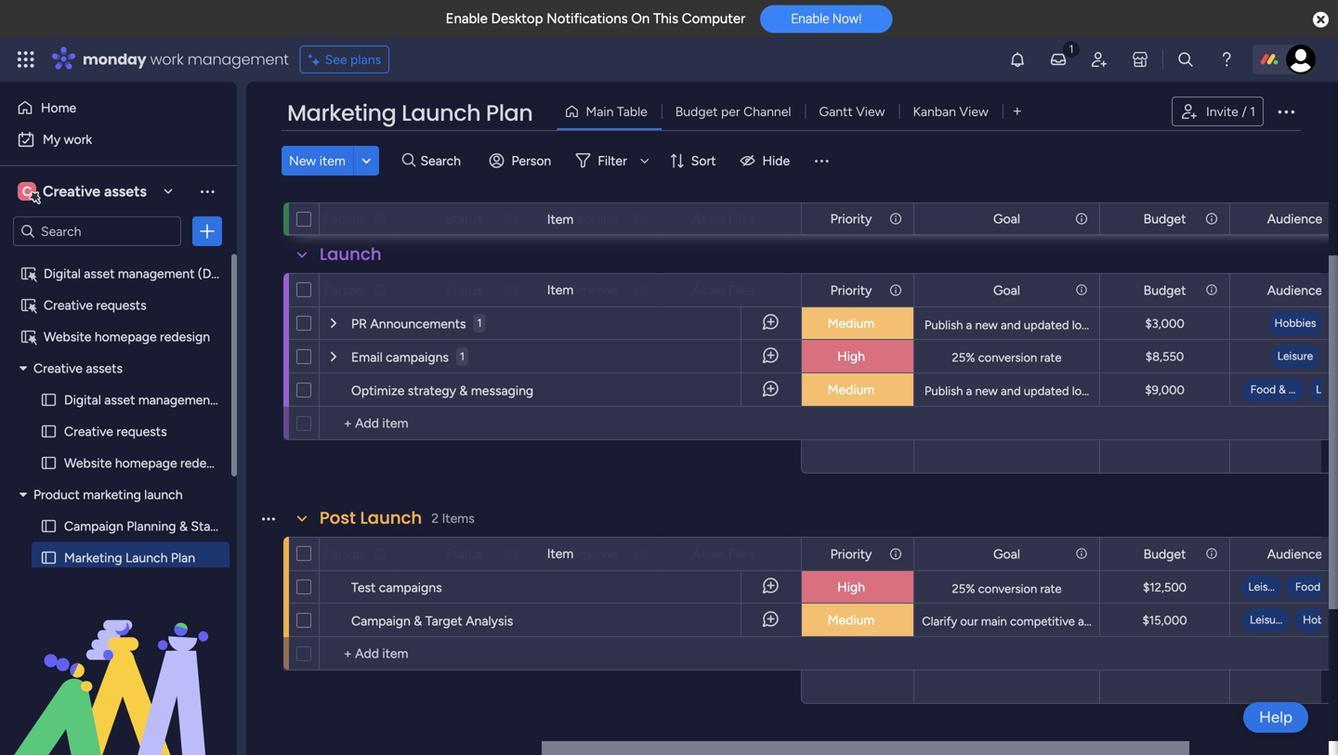 Task type: vqa. For each thing, say whether or not it's contained in the screenshot.
Project for Working on it / 1
no



Task type: locate. For each thing, give the bounding box(es) containing it.
3 files from the top
[[729, 547, 755, 562]]

2 priority from the top
[[831, 283, 872, 298]]

1 asset files field from the top
[[688, 209, 759, 229]]

assets
[[104, 183, 147, 200], [86, 361, 123, 376]]

3 timeline from the top
[[569, 547, 618, 562]]

launch down campaign planning & status
[[125, 550, 168, 566]]

2 on from the top
[[476, 349, 491, 364]]

0 vertical spatial public board image
[[40, 423, 58, 441]]

column information image for status's person field
[[373, 283, 388, 298]]

menu image
[[813, 152, 831, 170]]

option inside list box
[[0, 257, 237, 261]]

public board image
[[40, 423, 58, 441], [40, 455, 58, 472], [40, 549, 58, 567]]

1 vertical spatial asset
[[692, 283, 725, 298]]

0 vertical spatial timeline
[[569, 211, 618, 227]]

see plans button
[[300, 46, 390, 73]]

on
[[476, 316, 491, 331], [476, 349, 491, 364], [476, 382, 491, 398]]

0 vertical spatial management
[[188, 49, 289, 70]]

0 horizontal spatial marketing launch plan
[[64, 550, 195, 566]]

1 public board image from the top
[[40, 423, 58, 441]]

1 horizontal spatial &
[[414, 613, 422, 629]]

public board under template workspace image for digital asset management (dam)
[[20, 265, 37, 283]]

0 vertical spatial asset
[[692, 211, 725, 227]]

2 status field from the top
[[440, 280, 487, 301]]

Asset Files field
[[688, 209, 759, 229], [688, 280, 759, 301], [688, 544, 759, 565]]

launch up pr
[[320, 243, 382, 266]]

1 button up optimize strategy & messaging
[[456, 340, 468, 374]]

lottie animation image
[[0, 568, 237, 756]]

2 medium from the top
[[828, 382, 875, 398]]

Audience field
[[1263, 209, 1328, 229]]

& left target at the left of page
[[414, 613, 422, 629]]

it
[[494, 316, 502, 331], [494, 349, 502, 364], [494, 382, 502, 398]]

1 vertical spatial working
[[425, 349, 473, 364]]

1 for campaigns
[[460, 350, 465, 363]]

plan down planning
[[171, 550, 195, 566]]

1 vertical spatial marketing launch plan
[[64, 550, 195, 566]]

asset files for 1st asset files field from the top of the page
[[692, 211, 755, 227]]

1 vertical spatial medium
[[828, 382, 875, 398]]

1 vertical spatial requests
[[117, 424, 167, 440]]

2 vertical spatial asset files field
[[688, 544, 759, 565]]

enable for enable now!
[[791, 11, 830, 26]]

campaigns down announcements
[[386, 349, 449, 365]]

enable now! button
[[761, 5, 893, 33]]

3 priority field from the top
[[826, 544, 877, 565]]

working up email campaigns
[[425, 316, 473, 331]]

enable inside button
[[791, 11, 830, 26]]

1 vertical spatial creative assets
[[33, 361, 123, 376]]

1 horizontal spatial marketing
[[287, 98, 396, 129]]

1 vertical spatial + add item text field
[[329, 643, 793, 666]]

work inside option
[[64, 132, 92, 147]]

2 asset files from the top
[[692, 283, 755, 298]]

1 horizontal spatial 1
[[477, 316, 482, 330]]

1 person field from the top
[[319, 209, 368, 229]]

2 public board image from the top
[[40, 455, 58, 472]]

1 vertical spatial public board image
[[40, 455, 58, 472]]

1 vertical spatial marketing
[[64, 550, 122, 566]]

marketing up item
[[287, 98, 396, 129]]

filter button
[[568, 146, 656, 176]]

1 medium from the top
[[828, 316, 875, 331]]

marketing launch plan up v2 search icon
[[287, 98, 533, 129]]

workspace image
[[18, 181, 36, 202]]

person field down pre-
[[319, 209, 368, 229]]

0 vertical spatial assets
[[104, 183, 147, 200]]

column information image
[[504, 211, 519, 226], [633, 211, 648, 226], [889, 211, 903, 226], [1205, 211, 1220, 226], [373, 283, 388, 298], [504, 283, 519, 298], [633, 283, 648, 298], [889, 283, 903, 298], [504, 547, 519, 562], [889, 547, 903, 562]]

0 vertical spatial campaign
[[64, 519, 123, 534]]

plan up person popup button
[[486, 98, 533, 129]]

campaign
[[64, 519, 123, 534], [351, 613, 411, 629]]

3 public board image from the top
[[40, 549, 58, 567]]

homepage
[[95, 329, 157, 345], [115, 455, 177, 471]]

item
[[319, 153, 346, 169]]

person left filter popup button
[[512, 153, 551, 169]]

options image down workspace options icon
[[198, 222, 217, 241]]

1 + add item text field from the top
[[329, 413, 793, 435]]

1 vertical spatial creative requests
[[64, 424, 167, 440]]

2 vertical spatial timeline
[[569, 547, 618, 562]]

option
[[0, 257, 237, 261]]

1 vertical spatial digital asset management (dam)
[[64, 392, 256, 408]]

launch up "search" field on the top of page
[[402, 98, 481, 129]]

digital asset management (dam)
[[44, 266, 236, 282], [64, 392, 256, 408]]

2 asset from the top
[[692, 283, 725, 298]]

creative requests down search in workspace field on the top left of page
[[44, 297, 146, 313]]

column information image for second timeline field from the top of the page
[[633, 283, 648, 298]]

2 person field from the top
[[319, 280, 368, 301]]

launch inside field
[[320, 243, 382, 266]]

Marketing Launch Plan field
[[283, 98, 538, 129]]

medium for stuck
[[828, 613, 875, 628]]

0 vertical spatial homepage
[[95, 329, 157, 345]]

3 asset files from the top
[[692, 547, 755, 562]]

campaign inside list box
[[64, 519, 123, 534]]

1 vertical spatial status field
[[440, 280, 487, 301]]

1 vertical spatial plan
[[171, 550, 195, 566]]

target
[[425, 613, 463, 629]]

3 medium from the top
[[828, 613, 875, 628]]

launch inside field
[[402, 98, 481, 129]]

kanban view button
[[899, 97, 1003, 126]]

1 vertical spatial priority
[[831, 283, 872, 298]]

marketing launch plan down campaign planning & status
[[64, 550, 195, 566]]

/
[[1242, 104, 1247, 119]]

1 vertical spatial high
[[838, 580, 865, 595]]

1 vertical spatial on
[[476, 349, 491, 364]]

2 vertical spatial public board under template workspace image
[[20, 328, 37, 346]]

creative requests up marketing
[[64, 424, 167, 440]]

& for planning
[[179, 519, 188, 534]]

1 asset files from the top
[[692, 211, 755, 227]]

&
[[460, 383, 468, 399], [179, 519, 188, 534], [414, 613, 422, 629]]

2 + add item text field from the top
[[329, 643, 793, 666]]

1 public board under template workspace image from the top
[[20, 265, 37, 283]]

view right gantt
[[856, 104, 885, 119]]

launch
[[144, 487, 183, 503]]

search everything image
[[1177, 50, 1195, 69]]

1 vertical spatial files
[[729, 283, 755, 298]]

& for strategy
[[460, 383, 468, 399]]

0 vertical spatial budget
[[676, 104, 718, 119]]

0 vertical spatial website homepage redesign
[[44, 329, 210, 345]]

Person field
[[319, 209, 368, 229], [319, 280, 368, 301], [319, 544, 368, 565]]

launch for marketing launch plan field on the top of the page
[[402, 98, 481, 129]]

public board image for campaign planning & status
[[40, 518, 58, 535]]

pr announcements
[[351, 316, 466, 332]]

creative requests
[[44, 297, 146, 313], [64, 424, 167, 440]]

0 vertical spatial timeline field
[[565, 209, 622, 229]]

budget inside budget field
[[1144, 211, 1186, 227]]

person
[[512, 153, 551, 169], [324, 211, 363, 227], [324, 283, 363, 298], [324, 547, 363, 562]]

1 vertical spatial campaign
[[351, 613, 411, 629]]

& right planning
[[179, 519, 188, 534]]

budget
[[676, 104, 718, 119], [1144, 211, 1186, 227]]

column information image for person field associated with timeline
[[373, 547, 388, 562]]

2 horizontal spatial &
[[460, 383, 468, 399]]

0 vertical spatial on
[[476, 316, 491, 331]]

0 horizontal spatial budget
[[676, 104, 718, 119]]

2 vertical spatial working
[[425, 382, 473, 398]]

test campaigns
[[351, 580, 442, 596]]

0 vertical spatial 1
[[1250, 104, 1256, 119]]

marketing launch plan
[[287, 98, 533, 129], [64, 550, 195, 566]]

3 asset from the top
[[692, 547, 725, 562]]

1 horizontal spatial 1 button
[[474, 307, 486, 340]]

1 vertical spatial item
[[547, 282, 574, 298]]

column information image for budget field
[[1205, 211, 1220, 226]]

status right planning
[[191, 519, 229, 534]]

working
[[425, 316, 473, 331], [425, 349, 473, 364], [425, 382, 473, 398]]

person field for status
[[319, 280, 368, 301]]

select product image
[[17, 50, 35, 69]]

public board image for website homepage redesign
[[40, 455, 58, 472]]

status field up stuck
[[440, 544, 487, 565]]

1 public board image from the top
[[40, 391, 58, 409]]

person field down the launch field
[[319, 280, 368, 301]]

2 public board under template workspace image from the top
[[20, 297, 37, 314]]

(dam)
[[198, 266, 236, 282], [218, 392, 256, 408]]

0 horizontal spatial view
[[856, 104, 885, 119]]

2 vertical spatial timeline field
[[565, 544, 622, 565]]

0 vertical spatial priority
[[831, 211, 872, 227]]

2 view from the left
[[960, 104, 989, 119]]

working down email campaigns
[[425, 382, 473, 398]]

caret down image
[[20, 362, 27, 375], [20, 488, 27, 501]]

public board image for creative requests
[[40, 423, 58, 441]]

3 it from the top
[[494, 382, 502, 398]]

medium
[[828, 316, 875, 331], [828, 382, 875, 398], [828, 613, 875, 628]]

1 vertical spatial public board image
[[40, 518, 58, 535]]

campaign down test campaigns
[[351, 613, 411, 629]]

optimize strategy & messaging
[[351, 383, 534, 399]]

0 vertical spatial status field
[[440, 209, 487, 229]]

main table
[[586, 104, 648, 119]]

1 vertical spatial timeline field
[[565, 280, 622, 301]]

priority for first priority field
[[831, 211, 872, 227]]

work
[[150, 49, 184, 70], [64, 132, 92, 147]]

options image right the /
[[1275, 100, 1298, 123]]

person down pre-
[[324, 211, 363, 227]]

0 vertical spatial &
[[460, 383, 468, 399]]

marketing inside list box
[[64, 550, 122, 566]]

campaigns up campaign & target analysis
[[379, 580, 442, 596]]

2 vertical spatial files
[[729, 547, 755, 562]]

public board image
[[40, 391, 58, 409], [40, 518, 58, 535]]

priority
[[831, 211, 872, 227], [831, 283, 872, 298], [831, 547, 872, 562]]

2 vertical spatial medium
[[828, 613, 875, 628]]

status down "search" field on the top of page
[[445, 211, 483, 227]]

0 vertical spatial working on it
[[425, 316, 502, 331]]

3 person field from the top
[[319, 544, 368, 565]]

1 view from the left
[[856, 104, 885, 119]]

enable left now!
[[791, 11, 830, 26]]

my work
[[43, 132, 92, 147]]

work right my
[[64, 132, 92, 147]]

help button
[[1244, 703, 1309, 733]]

Status field
[[440, 209, 487, 229], [440, 280, 487, 301], [440, 544, 487, 565]]

0 vertical spatial person field
[[319, 209, 368, 229]]

list box
[[0, 254, 256, 696]]

1 vertical spatial timeline
[[569, 283, 618, 298]]

1 priority from the top
[[831, 211, 872, 227]]

0 vertical spatial priority field
[[826, 209, 877, 229]]

enable left desktop
[[446, 10, 488, 27]]

launch right post
[[360, 507, 422, 530]]

3 working on it from the top
[[425, 382, 502, 398]]

campaign down product marketing launch
[[64, 519, 123, 534]]

person field for timeline
[[319, 544, 368, 565]]

sort
[[691, 153, 716, 169]]

2 vertical spatial item
[[547, 546, 574, 562]]

1 vertical spatial digital
[[64, 392, 101, 408]]

sort button
[[662, 146, 727, 176]]

main
[[586, 104, 614, 119]]

notifications
[[547, 10, 628, 27]]

1 working from the top
[[425, 316, 473, 331]]

1 vertical spatial 1
[[477, 316, 482, 330]]

column information image
[[373, 211, 388, 226], [1075, 211, 1089, 226], [373, 547, 388, 562], [633, 547, 648, 562]]

new item button
[[282, 146, 353, 176]]

& right the strategy
[[460, 383, 468, 399]]

1 button
[[474, 307, 486, 340], [456, 340, 468, 374]]

0 vertical spatial public board image
[[40, 391, 58, 409]]

0 vertical spatial digital
[[44, 266, 81, 282]]

0 horizontal spatial &
[[179, 519, 188, 534]]

priority for 2nd priority field from the bottom
[[831, 283, 872, 298]]

1 caret down image from the top
[[20, 362, 27, 375]]

home
[[41, 100, 76, 116]]

2 public board image from the top
[[40, 518, 58, 535]]

view inside button
[[960, 104, 989, 119]]

kanban view
[[913, 104, 989, 119]]

0 vertical spatial caret down image
[[20, 362, 27, 375]]

2 caret down image from the top
[[20, 488, 27, 501]]

1 right announcements
[[477, 316, 482, 330]]

& inside list box
[[179, 519, 188, 534]]

+ Add item text field
[[329, 413, 793, 435], [329, 643, 793, 666]]

1 horizontal spatial marketing launch plan
[[287, 98, 533, 129]]

1 vertical spatial campaigns
[[379, 580, 442, 596]]

Search in workspace field
[[39, 221, 155, 242]]

budget inside button
[[676, 104, 718, 119]]

Goal field
[[989, 209, 1025, 229]]

on right announcements
[[476, 316, 491, 331]]

1 vertical spatial &
[[179, 519, 188, 534]]

0 vertical spatial it
[[494, 316, 502, 331]]

1 vertical spatial person field
[[319, 280, 368, 301]]

0 vertical spatial asset files
[[692, 211, 755, 227]]

Post Launch field
[[315, 507, 427, 531]]

2 vertical spatial asset files
[[692, 547, 755, 562]]

2 timeline from the top
[[569, 283, 618, 298]]

person down post
[[324, 547, 363, 562]]

my work link
[[11, 125, 226, 154]]

0 vertical spatial public board under template workspace image
[[20, 265, 37, 283]]

kanban
[[913, 104, 956, 119]]

1 horizontal spatial options image
[[1275, 100, 1298, 123]]

assets inside list box
[[86, 361, 123, 376]]

home option
[[11, 93, 226, 123]]

work right monday
[[150, 49, 184, 70]]

c
[[22, 184, 32, 199]]

0 horizontal spatial enable
[[446, 10, 488, 27]]

0 vertical spatial medium
[[828, 316, 875, 331]]

invite / 1
[[1206, 104, 1256, 119]]

2 vertical spatial priority
[[831, 547, 872, 562]]

marketing down campaign planning & status
[[64, 550, 122, 566]]

arrow down image
[[634, 150, 656, 172]]

0 vertical spatial marketing
[[287, 98, 396, 129]]

1 vertical spatial working on it
[[425, 349, 502, 364]]

working up optimize strategy & messaging
[[425, 349, 473, 364]]

requests down search in workspace field on the top left of page
[[96, 297, 146, 313]]

invite members image
[[1090, 50, 1109, 69]]

0 vertical spatial + add item text field
[[329, 413, 793, 435]]

medium for working on it
[[828, 382, 875, 398]]

website homepage redesign
[[44, 329, 210, 345], [64, 455, 231, 471]]

hide button
[[733, 146, 801, 176]]

1 enable from the left
[[446, 10, 488, 27]]

2 high from the top
[[838, 580, 865, 595]]

campaigns
[[386, 349, 449, 365], [379, 580, 442, 596]]

asset files for 2nd asset files field from the bottom
[[692, 283, 755, 298]]

marketing launch plan inside field
[[287, 98, 533, 129]]

asset
[[84, 266, 115, 282], [104, 392, 135, 408]]

0 horizontal spatial marketing
[[64, 550, 122, 566]]

creative
[[43, 183, 100, 200], [44, 297, 93, 313], [33, 361, 83, 376], [64, 424, 113, 440]]

marketing
[[287, 98, 396, 129], [64, 550, 122, 566]]

status
[[445, 211, 483, 227], [445, 283, 483, 298], [191, 519, 229, 534], [445, 547, 483, 562]]

2 vertical spatial working on it
[[425, 382, 502, 398]]

on up messaging
[[476, 349, 491, 364]]

3 priority from the top
[[831, 547, 872, 562]]

status up stuck
[[445, 547, 483, 562]]

1 right the /
[[1250, 104, 1256, 119]]

Timeline field
[[565, 209, 622, 229], [565, 280, 622, 301], [565, 544, 622, 565]]

3 public board under template workspace image from the top
[[20, 328, 37, 346]]

1 vertical spatial priority field
[[826, 280, 877, 301]]

0 vertical spatial high
[[838, 349, 865, 364]]

0 horizontal spatial 1 button
[[456, 340, 468, 374]]

1 vertical spatial asset
[[104, 392, 135, 408]]

status up announcements
[[445, 283, 483, 298]]

+ add item text field down analysis
[[329, 643, 793, 666]]

0 vertical spatial digital asset management (dam)
[[44, 266, 236, 282]]

2 it from the top
[[494, 349, 502, 364]]

status field down "search" field on the top of page
[[440, 209, 487, 229]]

enable
[[446, 10, 488, 27], [791, 11, 830, 26]]

Budget field
[[1139, 209, 1191, 229]]

creative assets inside workspace selection element
[[43, 183, 147, 200]]

column information image for 3rd timeline field
[[633, 547, 648, 562]]

options image
[[1275, 100, 1298, 123], [198, 222, 217, 241]]

requests
[[96, 297, 146, 313], [117, 424, 167, 440]]

column information image for first priority field
[[889, 211, 903, 226]]

high
[[838, 349, 865, 364], [838, 580, 865, 595]]

0 vertical spatial asset files field
[[688, 209, 759, 229]]

strategy
[[408, 383, 456, 399]]

3 timeline field from the top
[[565, 544, 622, 565]]

new item
[[289, 153, 346, 169]]

2 files from the top
[[729, 283, 755, 298]]

on right the strategy
[[476, 382, 491, 398]]

update feed image
[[1049, 50, 1068, 69]]

gantt view
[[819, 104, 885, 119]]

person down the launch field
[[324, 283, 363, 298]]

caret down image for product marketing launch
[[20, 488, 27, 501]]

files
[[729, 211, 755, 227], [729, 283, 755, 298], [729, 547, 755, 562]]

2 vertical spatial on
[[476, 382, 491, 398]]

0 vertical spatial work
[[150, 49, 184, 70]]

launch down the angle down image
[[357, 172, 419, 196]]

+ add item text field down messaging
[[329, 413, 793, 435]]

asset
[[692, 211, 725, 227], [692, 283, 725, 298], [692, 547, 725, 562]]

view for kanban view
[[960, 104, 989, 119]]

launch
[[402, 98, 481, 129], [357, 172, 419, 196], [320, 243, 382, 266], [360, 507, 422, 530], [125, 550, 168, 566]]

2 vertical spatial priority field
[[826, 544, 877, 565]]

gantt
[[819, 104, 853, 119]]

1 vertical spatial website
[[64, 455, 112, 471]]

2 priority field from the top
[[826, 280, 877, 301]]

home link
[[11, 93, 226, 123]]

2 enable from the left
[[791, 11, 830, 26]]

1 asset from the top
[[692, 211, 725, 227]]

2 item from the top
[[547, 282, 574, 298]]

per
[[721, 104, 740, 119]]

public board under template workspace image
[[20, 265, 37, 283], [20, 297, 37, 314], [20, 328, 37, 346]]

view inside button
[[856, 104, 885, 119]]

1 horizontal spatial work
[[150, 49, 184, 70]]

column information image for first status field from the bottom
[[504, 547, 519, 562]]

messaging
[[471, 383, 534, 399]]

timeline
[[569, 211, 618, 227], [569, 283, 618, 298], [569, 547, 618, 562]]

view right "kanban"
[[960, 104, 989, 119]]

1 vertical spatial asset files field
[[688, 280, 759, 301]]

0 horizontal spatial plan
[[171, 550, 195, 566]]

0 horizontal spatial options image
[[198, 222, 217, 241]]

1 files from the top
[[729, 211, 755, 227]]

Priority field
[[826, 209, 877, 229], [826, 280, 877, 301], [826, 544, 877, 565]]

1 up optimize strategy & messaging
[[460, 350, 465, 363]]

website
[[44, 329, 91, 345], [64, 455, 112, 471]]

requests up launch
[[117, 424, 167, 440]]

1 button right announcements
[[474, 307, 486, 340]]

status field up announcements
[[440, 280, 487, 301]]

caret down image for creative assets
[[20, 362, 27, 375]]

person field down post
[[319, 544, 368, 565]]

1 vertical spatial redesign
[[180, 455, 231, 471]]

2 vertical spatial &
[[414, 613, 422, 629]]

management
[[188, 49, 289, 70], [118, 266, 195, 282], [138, 392, 215, 408]]



Task type: describe. For each thing, give the bounding box(es) containing it.
budget per channel button
[[662, 97, 805, 126]]

invite / 1 button
[[1172, 97, 1264, 126]]

campaigns for test campaigns
[[379, 580, 442, 596]]

enable now!
[[791, 11, 862, 26]]

1 inside button
[[1250, 104, 1256, 119]]

planning
[[127, 519, 176, 534]]

email campaigns
[[351, 349, 449, 365]]

announcements
[[370, 316, 466, 332]]

person for third person field from the bottom of the page
[[324, 211, 363, 227]]

column information image for first status field
[[504, 211, 519, 226]]

computer
[[682, 10, 746, 27]]

2 vertical spatial management
[[138, 392, 215, 408]]

add view image
[[1014, 105, 1021, 118]]

post launch
[[320, 507, 422, 530]]

budget per channel
[[676, 104, 791, 119]]

column information image for 2nd status field from the bottom
[[504, 283, 519, 298]]

public board image for digital asset management (dam)
[[40, 391, 58, 409]]

angle down image
[[362, 154, 371, 168]]

campaigns for email campaigns
[[386, 349, 449, 365]]

help image
[[1218, 50, 1236, 69]]

0 vertical spatial asset
[[84, 266, 115, 282]]

0 vertical spatial (dam)
[[198, 266, 236, 282]]

marketing launch plan inside list box
[[64, 550, 195, 566]]

lottie animation element
[[0, 568, 237, 756]]

stuck
[[447, 613, 480, 628]]

pr
[[351, 316, 367, 332]]

1 vertical spatial website homepage redesign
[[64, 455, 231, 471]]

product marketing launch
[[33, 487, 183, 503]]

audience
[[1268, 211, 1323, 227]]

1 timeline field from the top
[[565, 209, 622, 229]]

enable desktop notifications on this computer
[[446, 10, 746, 27]]

1 image
[[1063, 38, 1080, 59]]

column information image for third person field from the bottom of the page
[[373, 211, 388, 226]]

public board image for marketing launch plan
[[40, 549, 58, 567]]

column information image for 1st timeline field
[[633, 211, 648, 226]]

Pre-Launch field
[[315, 172, 423, 196]]

pre-launch
[[320, 172, 419, 196]]

3 working from the top
[[425, 382, 473, 398]]

1 timeline from the top
[[569, 211, 618, 227]]

0 vertical spatial website
[[44, 329, 91, 345]]

0 vertical spatial requests
[[96, 297, 146, 313]]

0 vertical spatial redesign
[[160, 329, 210, 345]]

campaign & target analysis
[[351, 613, 513, 629]]

optimize
[[351, 383, 405, 399]]

campaign planning & status
[[64, 519, 229, 534]]

1 for announcements
[[477, 316, 482, 330]]

john smith image
[[1286, 45, 1316, 74]]

column information image for goal field
[[1075, 211, 1089, 226]]

1 button for announcements
[[474, 307, 486, 340]]

product
[[33, 487, 80, 503]]

plan inside field
[[486, 98, 533, 129]]

1 button for campaigns
[[456, 340, 468, 374]]

priority for 1st priority field from the bottom of the page
[[831, 547, 872, 562]]

1 high from the top
[[838, 349, 865, 364]]

invite
[[1206, 104, 1239, 119]]

budget for budget per channel
[[676, 104, 718, 119]]

hide
[[763, 153, 790, 169]]

marketing inside field
[[287, 98, 396, 129]]

post
[[320, 507, 356, 530]]

channel
[[744, 104, 791, 119]]

this
[[653, 10, 679, 27]]

marketing
[[83, 487, 141, 503]]

on
[[631, 10, 650, 27]]

help
[[1260, 708, 1293, 727]]

1 vertical spatial homepage
[[115, 455, 177, 471]]

filter
[[598, 153, 627, 169]]

work for my
[[64, 132, 92, 147]]

notifications image
[[1009, 50, 1027, 69]]

campaign for campaign planning & status
[[64, 519, 123, 534]]

2 working from the top
[[425, 349, 473, 364]]

asset files for 3rd asset files field from the top of the page
[[692, 547, 755, 562]]

2 timeline field from the top
[[565, 280, 622, 301]]

3 status field from the top
[[440, 544, 487, 565]]

launch for "post launch" field
[[360, 507, 422, 530]]

dapulse close image
[[1313, 11, 1329, 30]]

1 item from the top
[[547, 211, 574, 227]]

pre-
[[320, 172, 357, 196]]

campaign for campaign & target analysis
[[351, 613, 411, 629]]

1 working on it from the top
[[425, 316, 502, 331]]

3 asset files field from the top
[[688, 544, 759, 565]]

creative inside workspace selection element
[[43, 183, 100, 200]]

list box containing digital asset management (dam)
[[0, 254, 256, 696]]

workspace selection element
[[18, 180, 149, 204]]

1 vertical spatial options image
[[198, 222, 217, 241]]

public board under template workspace image for website homepage redesign
[[20, 328, 37, 346]]

2 asset files field from the top
[[688, 280, 759, 301]]

now!
[[833, 11, 862, 26]]

creative assets inside list box
[[33, 361, 123, 376]]

Launch field
[[315, 243, 386, 267]]

1 vertical spatial management
[[118, 266, 195, 282]]

my work option
[[11, 125, 226, 154]]

plan inside list box
[[171, 550, 195, 566]]

table
[[617, 104, 648, 119]]

v2 search image
[[402, 150, 416, 171]]

gantt view button
[[805, 97, 899, 126]]

3 item from the top
[[547, 546, 574, 562]]

view for gantt view
[[856, 104, 885, 119]]

new
[[289, 153, 316, 169]]

monday marketplace image
[[1131, 50, 1150, 69]]

1 on from the top
[[476, 316, 491, 331]]

email
[[351, 349, 383, 365]]

monday
[[83, 49, 146, 70]]

1 vertical spatial (dam)
[[218, 392, 256, 408]]

workspace options image
[[198, 182, 217, 201]]

launch for the pre-launch field
[[357, 172, 419, 196]]

plans
[[350, 52, 381, 67]]

0 vertical spatial creative requests
[[44, 297, 146, 313]]

1 priority field from the top
[[826, 209, 877, 229]]

assets inside workspace selection element
[[104, 183, 147, 200]]

enable for enable desktop notifications on this computer
[[446, 10, 488, 27]]

3 on from the top
[[476, 382, 491, 398]]

goal
[[994, 211, 1021, 227]]

public board under template workspace image for creative requests
[[20, 297, 37, 314]]

monday work management
[[83, 49, 289, 70]]

test
[[351, 580, 376, 596]]

1 it from the top
[[494, 316, 502, 331]]

see plans
[[325, 52, 381, 67]]

main table button
[[557, 97, 662, 126]]

person for person field associated with timeline
[[324, 547, 363, 562]]

desktop
[[491, 10, 543, 27]]

see
[[325, 52, 347, 67]]

person for status's person field
[[324, 283, 363, 298]]

1 status field from the top
[[440, 209, 487, 229]]

person button
[[482, 146, 563, 176]]

budget for budget
[[1144, 211, 1186, 227]]

analysis
[[466, 613, 513, 629]]

Search field
[[416, 148, 472, 174]]

work for monday
[[150, 49, 184, 70]]

my
[[43, 132, 61, 147]]

person inside popup button
[[512, 153, 551, 169]]

2 working on it from the top
[[425, 349, 502, 364]]



